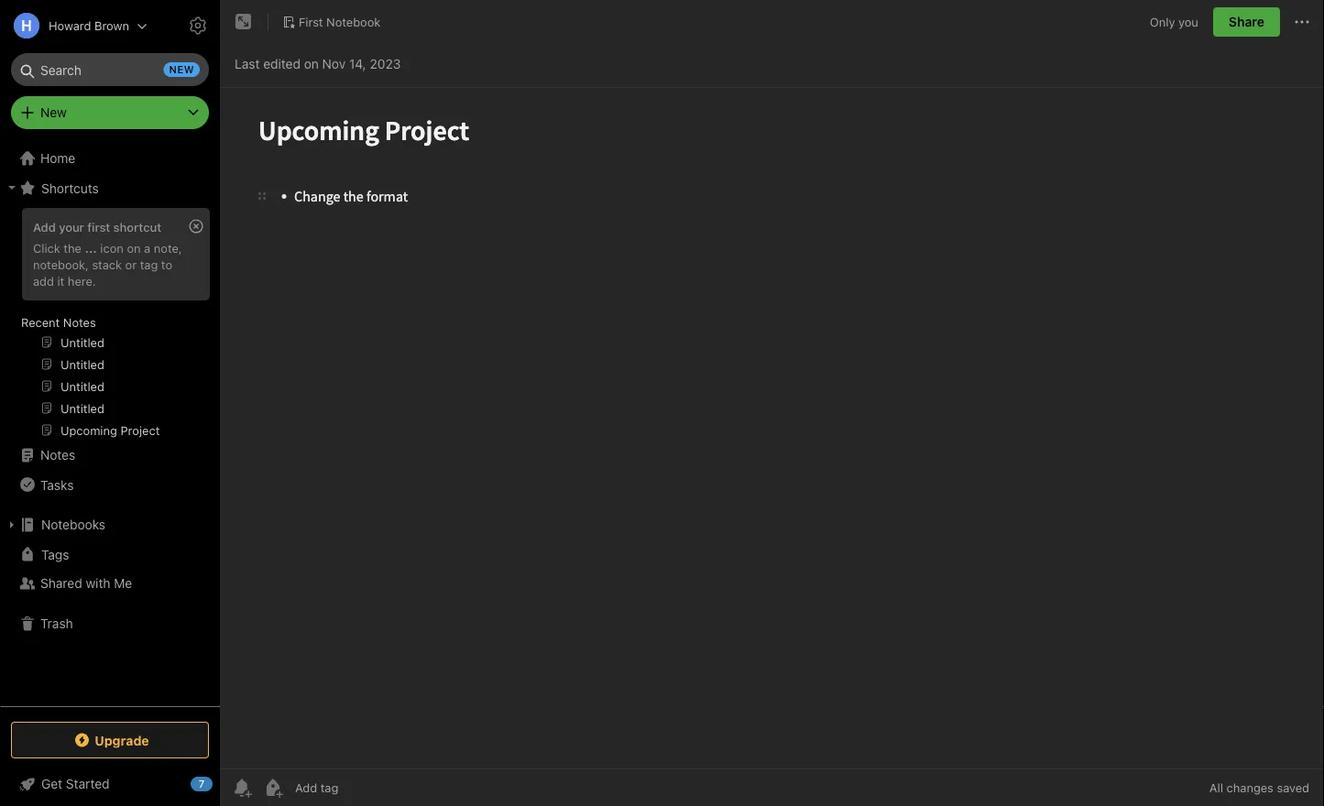 Task type: describe. For each thing, give the bounding box(es) containing it.
14,
[[349, 56, 366, 71]]

icon on a note, notebook, stack or tag to add it here.
[[33, 241, 182, 288]]

on inside note window "element"
[[304, 56, 319, 71]]

7
[[199, 779, 205, 790]]

shortcut
[[113, 220, 161, 234]]

more actions image
[[1291, 11, 1313, 33]]

home link
[[0, 144, 220, 173]]

new
[[40, 105, 67, 120]]

only
[[1150, 15, 1175, 29]]

expand notebooks image
[[5, 518, 19, 532]]

only you
[[1150, 15, 1199, 29]]

on inside icon on a note, notebook, stack or tag to add it here.
[[127, 241, 141, 255]]

changes
[[1227, 781, 1274, 795]]

add tag image
[[262, 777, 284, 799]]

your
[[59, 220, 84, 234]]

note window element
[[220, 0, 1324, 806]]

upgrade button
[[11, 722, 209, 759]]

shared with me
[[40, 576, 132, 591]]

group inside tree
[[0, 203, 219, 448]]

all
[[1210, 781, 1223, 795]]

a
[[144, 241, 151, 255]]

brown
[[94, 19, 129, 33]]

tags button
[[0, 540, 219, 569]]

notebooks
[[41, 517, 105, 532]]

More actions field
[[1291, 7, 1313, 37]]

notebook
[[326, 15, 381, 29]]

share
[[1229, 14, 1265, 29]]

first
[[87, 220, 110, 234]]

new search field
[[24, 53, 200, 86]]

Note Editor text field
[[220, 88, 1324, 769]]

to
[[161, 257, 172, 271]]

edited
[[263, 56, 301, 71]]

nov
[[322, 56, 346, 71]]

get started
[[41, 777, 110, 792]]

the
[[64, 241, 81, 255]]

get
[[41, 777, 62, 792]]

share button
[[1213, 7, 1280, 37]]

saved
[[1277, 781, 1310, 795]]

shared with me link
[[0, 569, 219, 598]]

recent notes
[[21, 315, 96, 329]]

2023
[[370, 56, 401, 71]]

howard
[[49, 19, 91, 33]]

first notebook button
[[276, 9, 387, 35]]

recent
[[21, 315, 60, 329]]

with
[[86, 576, 110, 591]]

click the ...
[[33, 241, 97, 255]]

trash
[[40, 616, 73, 631]]

tasks button
[[0, 470, 219, 499]]

click
[[33, 241, 60, 255]]



Task type: vqa. For each thing, say whether or not it's contained in the screenshot.
search box
no



Task type: locate. For each thing, give the bounding box(es) containing it.
or
[[125, 257, 137, 271]]

on
[[304, 56, 319, 71], [127, 241, 141, 255]]

tree
[[0, 144, 220, 706]]

add
[[33, 220, 56, 234]]

add a reminder image
[[231, 777, 253, 799]]

0 vertical spatial notes
[[63, 315, 96, 329]]

click to collapse image
[[213, 773, 227, 795]]

group
[[0, 203, 219, 448]]

tags
[[41, 547, 69, 562]]

icon
[[100, 241, 124, 255]]

Account field
[[0, 7, 148, 44]]

tree containing home
[[0, 144, 220, 706]]

notebook,
[[33, 257, 89, 271]]

Add tag field
[[293, 780, 431, 796]]

first notebook
[[299, 15, 381, 29]]

0 horizontal spatial on
[[127, 241, 141, 255]]

shared
[[40, 576, 82, 591]]

all changes saved
[[1210, 781, 1310, 795]]

notes right recent
[[63, 315, 96, 329]]

on left nov
[[304, 56, 319, 71]]

started
[[66, 777, 110, 792]]

notebooks link
[[0, 510, 219, 540]]

group containing add your first shortcut
[[0, 203, 219, 448]]

shortcuts
[[41, 180, 99, 195]]

1 vertical spatial on
[[127, 241, 141, 255]]

Help and Learning task checklist field
[[0, 770, 220, 799]]

stack
[[92, 257, 122, 271]]

tasks
[[40, 477, 74, 492]]

0 vertical spatial on
[[304, 56, 319, 71]]

last edited on nov 14, 2023
[[235, 56, 401, 71]]

new
[[169, 64, 194, 76]]

upgrade
[[95, 733, 149, 748]]

last
[[235, 56, 260, 71]]

shortcuts button
[[0, 173, 219, 203]]

notes up the tasks
[[40, 448, 75, 463]]

1 horizontal spatial on
[[304, 56, 319, 71]]

Search text field
[[24, 53, 196, 86]]

add
[[33, 274, 54, 288]]

it
[[57, 274, 64, 288]]

trash link
[[0, 609, 219, 639]]

1 vertical spatial notes
[[40, 448, 75, 463]]

notes link
[[0, 441, 219, 470]]

you
[[1179, 15, 1199, 29]]

home
[[40, 151, 75, 166]]

add your first shortcut
[[33, 220, 161, 234]]

settings image
[[187, 15, 209, 37]]

note,
[[154, 241, 182, 255]]

tag
[[140, 257, 158, 271]]

first
[[299, 15, 323, 29]]

howard brown
[[49, 19, 129, 33]]

...
[[85, 241, 97, 255]]

notes
[[63, 315, 96, 329], [40, 448, 75, 463]]

on left a
[[127, 241, 141, 255]]

new button
[[11, 96, 209, 129]]

me
[[114, 576, 132, 591]]

here.
[[68, 274, 96, 288]]

expand note image
[[233, 11, 255, 33]]



